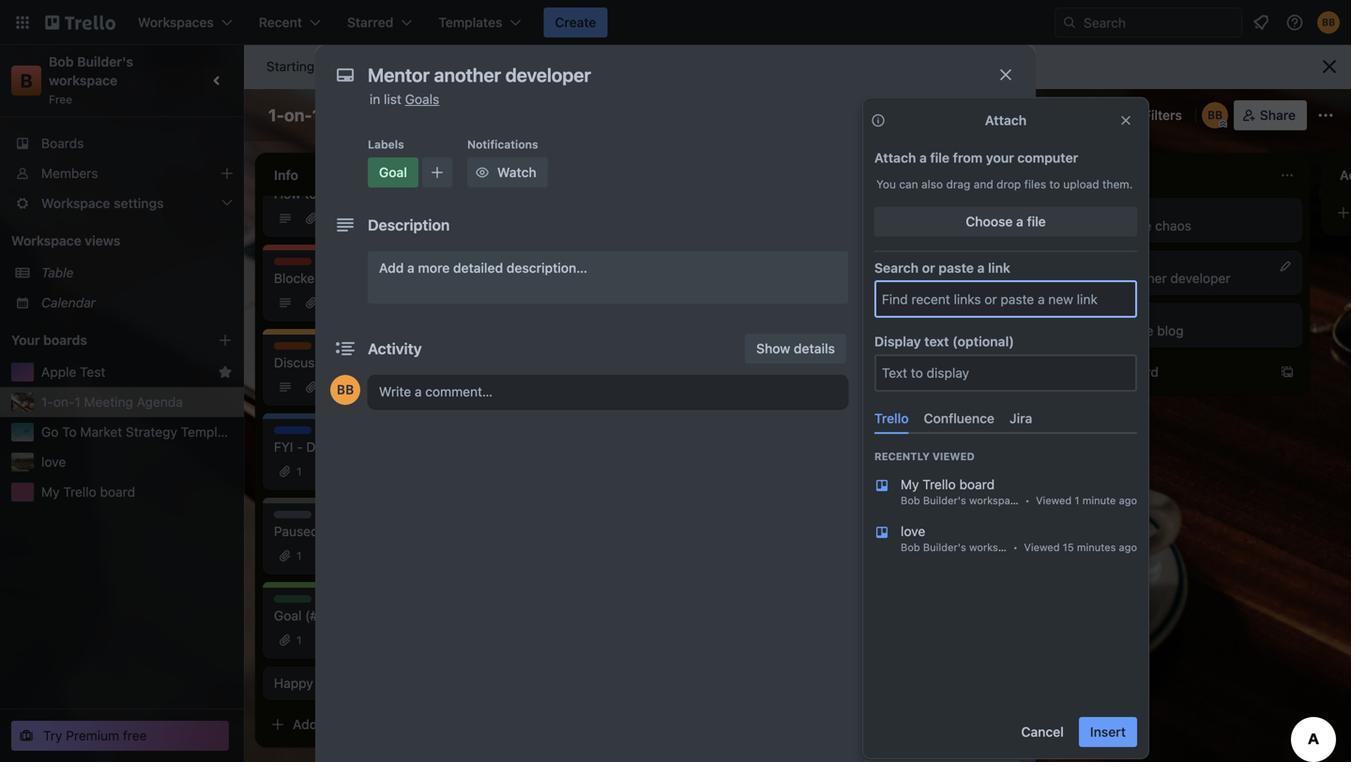 Task type: vqa. For each thing, say whether or not it's contained in the screenshot.
the bottom 'scribe'
no



Task type: describe. For each thing, give the bounding box(es) containing it.
mentor
[[1073, 271, 1117, 286]]

mentor another developer link
[[1073, 269, 1291, 288]]

0 vertical spatial love
[[41, 455, 66, 470]]

Search or paste a link field
[[876, 283, 1135, 316]]

b link
[[11, 66, 41, 96]]

apr
[[318, 59, 340, 74]]

workspace for bob builder's workspace free
[[49, 73, 117, 88]]

file for attach
[[930, 150, 950, 166]]

description…
[[507, 260, 588, 276]]

card up also
[[903, 130, 927, 144]]

stuck
[[614, 218, 647, 234]]

can
[[807, 271, 831, 286]]

another
[[1120, 271, 1167, 286]]

create button
[[544, 8, 608, 38]]

open information menu image
[[1286, 13, 1304, 32]]

goal for goal goal (#1)
[[274, 597, 299, 610]]

tooling
[[613, 380, 654, 395]]

if inside i think we can improve velocity if we make some tooling changes.
[[729, 361, 737, 376]]

description
[[368, 216, 450, 234]]

my trello board link
[[41, 483, 233, 502]]

cancel button
[[1010, 718, 1075, 748]]

checklist
[[893, 232, 951, 248]]

need
[[353, 524, 383, 540]]

we down show
[[740, 361, 758, 376]]

discuss discuss - suggested topic (#3)
[[274, 343, 463, 371]]

builder's for bob builder's workspace
[[923, 542, 966, 554]]

try premium free button
[[11, 722, 229, 752]]

love inside option
[[901, 524, 925, 540]]

to inside paused paused - no need to discuss (#0)
[[386, 524, 398, 540]]

0 horizontal spatial add a card button
[[263, 710, 469, 740]]

cover link
[[863, 338, 1021, 368]]

or
[[922, 260, 935, 276]]

collaborators.
[[583, 59, 666, 74]]

primary element
[[0, 0, 1351, 45]]

0 vertical spatial labels
[[368, 138, 404, 151]]

we inside the team is stuck on x, how can we move forward?
[[740, 218, 757, 234]]

you can also drag and drop files to upload them.
[[876, 178, 1133, 191]]

goal (#1) link
[[274, 607, 492, 626]]

color: green, title: "goal" element for best practice blog
[[1073, 311, 1111, 325]]

drag
[[946, 178, 971, 191]]

card down practice
[[1131, 365, 1159, 380]]

bob inside my trello board bob builder's workspace • viewed 1 minute ago
[[901, 495, 920, 507]]

i've
[[540, 289, 562, 305]]

topic
[[403, 355, 434, 371]]

goals
[[405, 91, 439, 107]]

on inside discuss can you please give feedback on the report?
[[991, 271, 1007, 286]]

drafted
[[565, 289, 610, 305]]

1 vertical spatial meeting
[[84, 395, 133, 410]]

0 vertical spatial free
[[358, 59, 382, 74]]

views
[[85, 233, 120, 249]]

color: blue, title: "fyi" element
[[274, 427, 312, 441]]

discuss - suggested topic (#3) link
[[274, 354, 492, 373]]

bob for bob builder's workspace free
[[49, 54, 74, 69]]

move
[[540, 237, 573, 252]]

board for my trello board bob builder's workspace • viewed 1 minute ago
[[959, 477, 995, 493]]

program
[[887, 218, 938, 234]]

0 notifications image
[[1250, 11, 1272, 34]]

you
[[876, 178, 896, 191]]

can inside i think we can improve velocity if we make some tooling changes.
[[602, 361, 623, 376]]

goal manage time chaos
[[1073, 206, 1192, 234]]

tab list containing trello
[[867, 403, 1145, 434]]

can inside the team is stuck on x, how can we move forward?
[[714, 218, 736, 234]]

text
[[924, 334, 949, 350]]

add down best
[[1092, 365, 1117, 380]]

0 horizontal spatial members link
[[0, 159, 244, 189]]

upload
[[1063, 178, 1099, 191]]

- for paused
[[322, 524, 328, 540]]

new training program
[[807, 218, 938, 234]]

display text (optional)
[[875, 334, 1014, 350]]

add down 'more info' icon
[[863, 130, 885, 144]]

1-on-1 meeting agenda inside text box
[[268, 105, 456, 125]]

add to card
[[863, 130, 927, 144]]

no
[[332, 524, 349, 540]]

goals
[[635, 289, 667, 305]]

2 horizontal spatial add a card
[[1092, 365, 1159, 380]]

1 down color: blue, title: "fyi" element at bottom
[[297, 465, 302, 479]]

love option
[[860, 515, 1152, 562]]

free inside the try premium free button
[[123, 729, 147, 744]]

discuss
[[402, 524, 448, 540]]

meeting inside text box
[[324, 105, 390, 125]]

builder's for bob builder's workspace free
[[77, 54, 133, 69]]

attach a file from your computer
[[875, 150, 1078, 166]]

trello for my trello board
[[63, 485, 96, 500]]

close popover image
[[1119, 113, 1134, 128]]

1 down color: black, title: "paused" element
[[297, 550, 302, 563]]

developer
[[1171, 271, 1231, 286]]

a down happy link at the bottom
[[321, 717, 328, 733]]

my for my trello board bob builder's workspace • viewed 1 minute ago
[[901, 477, 919, 493]]

add down happy on the left bottom
[[293, 717, 318, 733]]

agenda inside text box
[[394, 105, 456, 125]]

on inside the team is stuck on x, how can we move forward?
[[651, 218, 666, 234]]

changes.
[[658, 380, 713, 395]]

manage
[[1073, 218, 1122, 234]]

add right timely
[[379, 260, 404, 276]]

color: orange, title: "discuss" element for discuss - suggested topic (#3)
[[274, 342, 316, 357]]

8,
[[343, 59, 355, 74]]

card down happy link at the bottom
[[332, 717, 359, 733]]

discuss right "add board" icon
[[274, 343, 316, 357]]

team
[[567, 218, 597, 234]]

goal goal (#1)
[[274, 597, 329, 624]]

workspace for bob builder's workspace
[[969, 542, 1022, 554]]

also
[[922, 178, 943, 191]]

new
[[807, 218, 834, 234]]

0 horizontal spatial 1-
[[41, 395, 53, 410]]

sm image for members
[[869, 156, 888, 175]]

sm image for cover
[[869, 343, 888, 362]]

attachment button
[[863, 300, 1021, 330]]

discuss inside fyi fyi - discuss if interested (#6)
[[306, 440, 354, 455]]

we up the some
[[581, 361, 598, 376]]

calendar power-up image
[[982, 107, 997, 122]]

bob builder (bobbuilder40) image
[[1317, 11, 1340, 34]]

goal for goal manage time chaos
[[1073, 206, 1098, 220]]

recently viewed
[[875, 451, 975, 463]]

show details
[[756, 341, 835, 357]]

1 down goal goal (#1) at the left bottom of page
[[297, 634, 302, 647]]

1 inside text box
[[312, 105, 320, 125]]

discuss inside discuss can you please give feedback on the report?
[[807, 259, 849, 272]]

to right files at top
[[1050, 178, 1060, 191]]

discuss can you please give feedback on the report?
[[807, 259, 1007, 305]]

boards
[[41, 136, 84, 151]]

apple test
[[41, 365, 105, 380]]

0 horizontal spatial on-
[[53, 395, 74, 410]]

bob builder's workspace link
[[49, 54, 137, 88]]

- for blocker
[[323, 271, 329, 286]]

i've drafted my goals for the next few months. any feedback?
[[540, 289, 740, 324]]

0 horizontal spatial bob builder (bobbuilder40) image
[[330, 375, 360, 405]]

blog
[[1157, 323, 1184, 339]]

calendar link
[[41, 294, 233, 312]]

files
[[1024, 178, 1046, 191]]

b
[[20, 69, 32, 91]]

search
[[875, 260, 919, 276]]

fields
[[945, 382, 981, 398]]

add a card for leftmost add a card button
[[293, 717, 359, 733]]

your boards with 5 items element
[[11, 329, 190, 352]]

color: green, title: "goal" element right this
[[368, 158, 418, 188]]

(#0)
[[451, 524, 477, 540]]

0 vertical spatial can
[[899, 178, 918, 191]]

1 vertical spatial 1-on-1 meeting agenda
[[41, 395, 183, 410]]

i think we can improve velocity if we make some tooling changes. link
[[540, 359, 758, 397]]

manage time chaos link
[[1073, 217, 1291, 236]]

1 horizontal spatial power-
[[922, 495, 965, 510]]

chaos
[[1155, 218, 1192, 234]]

confluence for trello
[[924, 411, 995, 426]]

0 vertical spatial ups
[[903, 431, 924, 444]]

use
[[320, 186, 342, 202]]

is
[[601, 218, 611, 234]]

0 vertical spatial power-
[[863, 431, 903, 444]]

table
[[41, 265, 74, 281]]

add down report?
[[826, 331, 851, 346]]

x,
[[670, 218, 682, 234]]

market
[[80, 425, 122, 440]]

viewed for recently
[[933, 451, 975, 463]]

sm image for watch
[[473, 163, 492, 182]]

confluence for power-ups
[[893, 457, 964, 473]]

sm image
[[869, 193, 888, 212]]

them.
[[1103, 178, 1133, 191]]

next
[[714, 289, 740, 305]]

- for fyi
[[297, 440, 303, 455]]

cancel
[[1021, 725, 1064, 740]]

computer
[[1017, 150, 1078, 166]]

show
[[756, 341, 790, 357]]

add power-ups
[[893, 495, 990, 510]]

will
[[464, 59, 483, 74]]



Task type: locate. For each thing, give the bounding box(es) containing it.
1 vertical spatial attach
[[875, 150, 916, 166]]

2 vertical spatial can
[[602, 361, 623, 376]]

on left x,
[[651, 218, 666, 234]]

on- down starting
[[284, 105, 312, 125]]

sm image inside the watch button
[[473, 163, 492, 182]]

can right you
[[899, 178, 918, 191]]

attach for attach
[[985, 113, 1027, 128]]

1 vertical spatial ago
[[1119, 542, 1137, 554]]

1 vertical spatial add a card
[[1092, 365, 1159, 380]]

table link
[[41, 264, 233, 282]]

Board name text field
[[259, 100, 465, 130]]

goal for goal
[[379, 165, 407, 180]]

to
[[62, 425, 77, 440]]

1 horizontal spatial labels
[[893, 195, 934, 210]]

color: green, title: "goal" element down mentor
[[1073, 311, 1111, 325]]

1 horizontal spatial free
[[358, 59, 382, 74]]

board down love link
[[100, 485, 135, 500]]

fyi up color: black, title: "paused" element
[[274, 440, 293, 455]]

• inside love option
[[1013, 542, 1018, 554]]

discuss left interested
[[306, 440, 354, 455]]

Write a comment text field
[[368, 375, 848, 409]]

a down practice
[[1120, 365, 1128, 380]]

- inside discuss discuss - suggested topic (#3)
[[325, 355, 331, 371]]

1- inside text box
[[268, 105, 284, 125]]

workspace down my trello board option
[[969, 542, 1022, 554]]

confluence
[[924, 411, 995, 426], [893, 457, 964, 473]]

0 vertical spatial attach
[[985, 113, 1027, 128]]

a left display
[[854, 331, 861, 346]]

how to use this board link
[[274, 185, 492, 204]]

1 vertical spatial agenda
[[137, 395, 183, 410]]

file for choose
[[1027, 214, 1046, 229]]

more
[[418, 260, 450, 276]]

1-on-1 meeting agenda down 8,
[[268, 105, 456, 125]]

a left link
[[977, 260, 985, 276]]

None text field
[[358, 58, 978, 92]]

custom fields button
[[863, 381, 1021, 400]]

ago right minute
[[1119, 495, 1137, 507]]

add
[[863, 130, 885, 144], [379, 260, 404, 276], [826, 331, 851, 346], [1092, 365, 1117, 380], [893, 495, 918, 510], [293, 717, 318, 733]]

viewed inside love option
[[1024, 542, 1060, 554]]

0 vertical spatial agenda
[[394, 105, 456, 125]]

trello down "to"
[[63, 485, 96, 500]]

2 horizontal spatial add a card button
[[1062, 358, 1269, 388]]

more info image
[[871, 113, 886, 128]]

calendar
[[41, 295, 96, 311]]

recently
[[875, 451, 930, 463]]

labels link
[[863, 188, 1021, 218]]

1 horizontal spatial meeting
[[324, 105, 390, 125]]

sm image left close popover icon
[[1082, 100, 1108, 127]]

a right choose
[[1016, 214, 1024, 229]]

bob builder (bobbuilder40) image right filters
[[1202, 102, 1228, 129]]

1 vertical spatial labels
[[893, 195, 934, 210]]

fyi right template
[[274, 428, 291, 441]]

template
[[181, 425, 236, 440]]

1 horizontal spatial attach
[[985, 113, 1027, 128]]

agenda down the workspaces
[[394, 105, 456, 125]]

goal best practice blog
[[1073, 312, 1184, 339]]

1 vertical spatial viewed
[[1036, 495, 1072, 507]]

0 horizontal spatial power-
[[863, 431, 903, 444]]

go
[[41, 425, 59, 440]]

goal inside goal best practice blog
[[1073, 312, 1098, 325]]

how
[[274, 186, 301, 202]]

in
[[370, 91, 380, 107]]

labels down the 1-on-1 meeting agenda text box on the top
[[368, 138, 404, 151]]

1-on-1 meeting agenda
[[268, 105, 456, 125], [41, 395, 183, 410]]

1 vertical spatial ups
[[965, 495, 990, 510]]

add a card button down the attachment
[[796, 324, 1002, 354]]

1 vertical spatial power-
[[922, 495, 965, 510]]

attach
[[985, 113, 1027, 128], [875, 150, 916, 166]]

you
[[834, 271, 856, 286]]

0 horizontal spatial members
[[41, 166, 98, 181]]

0 horizontal spatial labels
[[368, 138, 404, 151]]

feedback
[[932, 271, 988, 286]]

2 vertical spatial add a card button
[[263, 710, 469, 740]]

1 vertical spatial love
[[901, 524, 925, 540]]

happy link
[[274, 675, 492, 693]]

builder's down 'add power-ups' link
[[923, 542, 966, 554]]

board
[[371, 186, 406, 202], [959, 477, 995, 493], [100, 485, 135, 500]]

bob inside bob builder's workspace free
[[49, 54, 74, 69]]

2 paused from the top
[[274, 524, 319, 540]]

1 horizontal spatial agenda
[[394, 105, 456, 125]]

viewed for •
[[1024, 542, 1060, 554]]

1 vertical spatial workspace
[[969, 495, 1022, 507]]

workspace views
[[11, 233, 120, 249]]

minutes
[[1077, 542, 1116, 554]]

attachment
[[893, 307, 966, 323]]

- for discuss
[[325, 355, 331, 371]]

color: green, title: "goal" element for goal (#1)
[[274, 596, 312, 610]]

• viewed 15 minutes ago
[[1007, 542, 1137, 554]]

suggested
[[334, 355, 400, 371]]

forward?
[[577, 237, 630, 252]]

add a card down report?
[[826, 331, 892, 346]]

1 vertical spatial on-
[[53, 395, 74, 410]]

labels inside labels link
[[893, 195, 934, 210]]

power- up bob builder's workspace
[[922, 495, 965, 510]]

my for my trello board
[[41, 485, 60, 500]]

to right the need at bottom
[[386, 524, 398, 540]]

file down files at top
[[1027, 214, 1046, 229]]

board up add power-ups
[[959, 477, 995, 493]]

on- down apple
[[53, 395, 74, 410]]

viewed left 15
[[1024, 542, 1060, 554]]

- inside paused paused - no need to discuss (#0)
[[322, 524, 328, 540]]

1 horizontal spatial add a card button
[[796, 324, 1002, 354]]

my trello board option
[[860, 468, 1152, 515]]

drop
[[997, 178, 1021, 191]]

can right how
[[714, 218, 736, 234]]

free right premium
[[123, 729, 147, 744]]

1 horizontal spatial trello
[[875, 411, 909, 426]]

trello inside my trello board bob builder's workspace • viewed 1 minute ago
[[923, 477, 956, 493]]

bob down recently
[[901, 495, 920, 507]]

1 horizontal spatial members
[[893, 157, 951, 173]]

2 horizontal spatial trello
[[923, 477, 956, 493]]

discussion
[[376, 271, 440, 286]]

1 vertical spatial builder's
[[923, 495, 966, 507]]

1 horizontal spatial my
[[901, 477, 919, 493]]

apple test link
[[41, 363, 210, 382]]

2 vertical spatial viewed
[[1024, 542, 1060, 554]]

free right 8,
[[358, 59, 382, 74]]

1- down starting
[[268, 105, 284, 125]]

sm image inside cover link
[[869, 343, 888, 362]]

board for my trello board
[[100, 485, 135, 500]]

meeting
[[324, 105, 390, 125], [84, 395, 133, 410]]

Search field
[[1077, 8, 1241, 37]]

2 the from the left
[[807, 289, 827, 305]]

from
[[953, 150, 983, 166]]

automation
[[863, 543, 927, 556]]

color: red, title: "blocker" element
[[274, 258, 315, 272]]

0 vertical spatial 1-
[[268, 105, 284, 125]]

builder's inside my trello board bob builder's workspace • viewed 1 minute ago
[[923, 495, 966, 507]]

add a card button down happy link at the bottom
[[263, 710, 469, 740]]

detailed
[[453, 260, 503, 276]]

0 vertical spatial file
[[930, 150, 950, 166]]

ago inside my trello board bob builder's workspace • viewed 1 minute ago
[[1119, 495, 1137, 507]]

• up love option
[[1025, 495, 1030, 507]]

few
[[540, 308, 562, 324]]

discuss left suggested
[[274, 355, 321, 371]]

edit card image
[[1278, 259, 1293, 274]]

if left interested
[[357, 440, 365, 455]]

confluence down fields
[[924, 411, 995, 426]]

trello.board image
[[875, 525, 890, 540]]

0 horizontal spatial file
[[930, 150, 950, 166]]

0 horizontal spatial add a card
[[293, 717, 359, 733]]

- inside fyi fyi - discuss if interested (#6)
[[297, 440, 303, 455]]

workspace
[[11, 233, 81, 249]]

1 the from the left
[[691, 289, 711, 305]]

file up also
[[930, 150, 950, 166]]

- up color: black, title: "paused" element
[[297, 440, 303, 455]]

sm image left watch
[[473, 163, 492, 182]]

builder's right "b"
[[77, 54, 133, 69]]

- inside blocker blocker - timely discussion (#4)
[[323, 271, 329, 286]]

choose
[[966, 214, 1013, 229]]

file
[[930, 150, 950, 166], [1027, 214, 1046, 229]]

0 horizontal spatial my
[[41, 485, 60, 500]]

trello for my trello board bob builder's workspace • viewed 1 minute ago
[[923, 477, 956, 493]]

board inside my trello board bob builder's workspace • viewed 1 minute ago
[[959, 477, 995, 493]]

0 vertical spatial 1-on-1 meeting agenda
[[268, 105, 456, 125]]

bob builder's workspace
[[901, 542, 1022, 554]]

love up automation
[[901, 524, 925, 540]]

color: black, title: "paused" element
[[274, 511, 314, 525]]

workspace up love option
[[969, 495, 1022, 507]]

0 horizontal spatial board
[[100, 485, 135, 500]]

free
[[358, 59, 382, 74], [123, 729, 147, 744]]

bob up free in the left top of the page
[[49, 54, 74, 69]]

1 vertical spatial free
[[123, 729, 147, 744]]

workspace inside my trello board bob builder's workspace • viewed 1 minute ago
[[969, 495, 1022, 507]]

workspace inside bob builder's workspace free
[[49, 73, 117, 88]]

if inside fyi fyi - discuss if interested (#6)
[[357, 440, 365, 455]]

improve
[[627, 361, 675, 376]]

-
[[323, 271, 329, 286], [325, 355, 331, 371], [297, 440, 303, 455], [322, 524, 328, 540]]

1 vertical spatial file
[[1027, 214, 1046, 229]]

builder's
[[77, 54, 133, 69], [923, 495, 966, 507], [923, 542, 966, 554]]

add a card for topmost add a card button
[[826, 331, 892, 346]]

attach for attach a file from your computer
[[875, 150, 916, 166]]

0 horizontal spatial the
[[691, 289, 711, 305]]

tab list
[[867, 403, 1145, 434]]

1 horizontal spatial on-
[[284, 105, 312, 125]]

my down go at the left of page
[[41, 485, 60, 500]]

1 vertical spatial bob builder (bobbuilder40) image
[[330, 375, 360, 405]]

0 horizontal spatial on
[[651, 218, 666, 234]]

love down go at the left of page
[[41, 455, 66, 470]]

filters
[[1144, 107, 1182, 123]]

display
[[875, 334, 921, 350]]

goal inside goal manage time chaos
[[1073, 206, 1098, 220]]

- left "no" at the left bottom of page
[[322, 524, 328, 540]]

1 horizontal spatial on
[[991, 271, 1007, 286]]

a up also
[[919, 150, 927, 166]]

the
[[540, 218, 564, 234]]

fyi fyi - discuss if interested (#6)
[[274, 428, 459, 455]]

show details link
[[745, 334, 846, 364]]

recently viewed list box
[[860, 468, 1152, 562]]

1 vertical spatial bob
[[901, 495, 920, 507]]

• inside my trello board bob builder's workspace • viewed 1 minute ago
[[1025, 495, 1030, 507]]

my trello board
[[41, 485, 135, 500]]

1 ago from the top
[[1119, 495, 1137, 507]]

builder's inside bob builder's workspace free
[[77, 54, 133, 69]]

0 vertical spatial ago
[[1119, 495, 1137, 507]]

0 vertical spatial meeting
[[324, 105, 390, 125]]

2 horizontal spatial board
[[959, 477, 995, 493]]

discuss up report?
[[807, 259, 849, 272]]

1 horizontal spatial add a card
[[826, 331, 892, 346]]

my
[[613, 289, 631, 305]]

workspace up free in the left top of the page
[[49, 73, 117, 88]]

can
[[899, 178, 918, 191], [714, 218, 736, 234], [602, 361, 623, 376]]

in list goals
[[370, 91, 439, 107]]

2 fyi from the top
[[274, 440, 293, 455]]

starred icon image
[[218, 365, 233, 380]]

0 horizontal spatial meeting
[[84, 395, 133, 410]]

add down recently
[[893, 495, 918, 510]]

0 vertical spatial add a card button
[[796, 324, 1002, 354]]

2 blocker from the top
[[274, 271, 319, 286]]

choose a file element
[[875, 207, 1137, 237]]

strategy
[[126, 425, 177, 440]]

Display text (optional) field
[[876, 356, 1135, 390]]

bob down add power-ups
[[901, 542, 920, 554]]

the right for
[[691, 289, 711, 305]]

activity
[[368, 340, 422, 358]]

color: orange, title: "discuss" element down the new
[[807, 258, 849, 272]]

1 vertical spatial color: orange, title: "discuss" element
[[274, 342, 316, 357]]

workspaces
[[386, 59, 460, 74]]

0 horizontal spatial can
[[602, 361, 623, 376]]

0 vertical spatial builder's
[[77, 54, 133, 69]]

1 horizontal spatial color: orange, title: "discuss" element
[[807, 258, 849, 272]]

1 inside my trello board bob builder's workspace • viewed 1 minute ago
[[1075, 495, 1080, 507]]

1 paused from the top
[[274, 512, 314, 525]]

power- up recently
[[863, 431, 903, 444]]

0 horizontal spatial color: orange, title: "discuss" element
[[274, 342, 316, 357]]

0 horizontal spatial 1-on-1 meeting agenda
[[41, 395, 183, 410]]

custom
[[893, 382, 941, 398]]

add board image
[[218, 333, 233, 348]]

0 vertical spatial color: orange, title: "discuss" element
[[807, 258, 849, 272]]

best practice blog link
[[1073, 322, 1291, 341]]

viewed
[[933, 451, 975, 463], [1036, 495, 1072, 507], [1024, 542, 1060, 554]]

1 horizontal spatial if
[[729, 361, 737, 376]]

viewed left minute
[[1036, 495, 1072, 507]]

my inside my trello board bob builder's workspace • viewed 1 minute ago
[[901, 477, 919, 493]]

try
[[43, 729, 62, 744]]

ago right minutes
[[1119, 542, 1137, 554]]

dates
[[893, 270, 929, 285]]

2 horizontal spatial can
[[899, 178, 918, 191]]

sm image
[[1082, 100, 1108, 127], [869, 156, 888, 175], [473, 163, 492, 182], [869, 343, 888, 362]]

add a card button down blog
[[1062, 358, 1269, 388]]

1 blocker from the top
[[274, 259, 315, 272]]

0 horizontal spatial ups
[[903, 431, 924, 444]]

search image
[[1062, 15, 1077, 30]]

on- inside text box
[[284, 105, 312, 125]]

0 vertical spatial confluence
[[924, 411, 995, 426]]

members link up labels link
[[863, 150, 1021, 180]]

sm image left cover
[[869, 343, 888, 362]]

1 down the apple test
[[74, 395, 80, 410]]

to left 10
[[550, 59, 562, 74]]

1 horizontal spatial members link
[[863, 150, 1021, 180]]

board right this
[[371, 186, 406, 202]]

0 vertical spatial viewed
[[933, 451, 975, 463]]

a inside 'element'
[[1016, 214, 1024, 229]]

0 horizontal spatial •
[[1013, 542, 1018, 554]]

how to use this board
[[274, 186, 406, 202]]

1 down apr
[[312, 105, 320, 125]]

2 ago from the top
[[1119, 542, 1137, 554]]

1 vertical spatial add a card button
[[1062, 358, 1269, 388]]

labels up "program"
[[893, 195, 934, 210]]

1 horizontal spatial can
[[714, 218, 736, 234]]

viewed inside my trello board bob builder's workspace • viewed 1 minute ago
[[1036, 495, 1072, 507]]

color: green, title: "goal" element
[[368, 158, 418, 188], [1073, 205, 1111, 220], [1073, 311, 1111, 325], [274, 596, 312, 610]]

add a more detailed description… link
[[368, 251, 848, 304]]

color: green, title: "goal" element up happy on the left bottom
[[274, 596, 312, 610]]

can up the some
[[602, 361, 623, 376]]

trello up power-ups on the bottom of page
[[875, 411, 909, 426]]

0 vertical spatial if
[[729, 361, 737, 376]]

1 horizontal spatial 1-
[[268, 105, 284, 125]]

show menu image
[[1317, 106, 1335, 125]]

checklist button
[[863, 225, 1021, 255]]

0 horizontal spatial free
[[123, 729, 147, 744]]

0 horizontal spatial trello
[[63, 485, 96, 500]]

workspace inside love option
[[969, 542, 1022, 554]]

trello up add power-ups
[[923, 477, 956, 493]]

bob builder (bobbuilder40) image down suggested
[[330, 375, 360, 405]]

ago
[[1119, 495, 1137, 507], [1119, 542, 1137, 554]]

trello inside tab list
[[875, 411, 909, 426]]

color: orange, title: "discuss" element for can you please give feedback on the report?
[[807, 258, 849, 272]]

color: orange, title: "discuss" element
[[807, 258, 849, 272], [274, 342, 316, 357]]

- left timely
[[323, 271, 329, 286]]

on right 'feedback'
[[991, 271, 1007, 286]]

the inside i've drafted my goals for the next few months. any feedback?
[[691, 289, 711, 305]]

bob for bob builder's workspace
[[901, 542, 920, 554]]

builder's inside love option
[[923, 542, 966, 554]]

0 vertical spatial on
[[651, 218, 666, 234]]

1 horizontal spatial •
[[1025, 495, 1030, 507]]

to up you
[[888, 130, 900, 144]]

my right trello.board icon
[[901, 477, 919, 493]]

1- up go at the left of page
[[41, 395, 53, 410]]

1 horizontal spatial 1-on-1 meeting agenda
[[268, 105, 456, 125]]

ago inside love option
[[1119, 542, 1137, 554]]

board inside the my trello board link
[[100, 485, 135, 500]]

0 horizontal spatial love
[[41, 455, 66, 470]]

bob inside love option
[[901, 542, 920, 554]]

file inside choose a file 'element'
[[1027, 214, 1046, 229]]

2 vertical spatial workspace
[[969, 542, 1022, 554]]

agenda up strategy
[[137, 395, 183, 410]]

bob builder (bobbuilder40) image
[[1202, 102, 1228, 129], [330, 375, 360, 405]]

1 vertical spatial on
[[991, 271, 1007, 286]]

goal for goal best practice blog
[[1073, 312, 1098, 325]]

timely
[[333, 271, 373, 286]]

a left more
[[407, 260, 415, 276]]

viewed up add power-ups
[[933, 451, 975, 463]]

color: green, title: "goal" element for manage time chaos
[[1073, 205, 1111, 220]]

months.
[[566, 308, 615, 324]]

color: orange, title: "discuss" element right "add board" icon
[[274, 342, 316, 357]]

goal
[[379, 165, 407, 180], [1073, 206, 1098, 220], [1073, 312, 1098, 325], [274, 597, 299, 610], [274, 609, 302, 624]]

board inside how to use this board link
[[371, 186, 406, 202]]

to left 'use' in the top of the page
[[305, 186, 317, 202]]

1 horizontal spatial the
[[807, 289, 827, 305]]

2 vertical spatial builder's
[[923, 542, 966, 554]]

card left cover
[[865, 331, 892, 346]]

add a card down happy on the left bottom
[[293, 717, 359, 733]]

members link
[[863, 150, 1021, 180], [0, 159, 244, 189]]

1 horizontal spatial love
[[901, 524, 925, 540]]

attach up your
[[985, 113, 1027, 128]]

0 horizontal spatial agenda
[[137, 395, 183, 410]]

mentor another developer
[[1073, 271, 1231, 286]]

create from template… image
[[1280, 365, 1295, 380]]

share
[[1260, 107, 1296, 123]]

(#6)
[[433, 440, 459, 455]]

some
[[576, 380, 609, 395]]

1 vertical spatial if
[[357, 440, 365, 455]]

add a more detailed description…
[[379, 260, 588, 276]]

0 vertical spatial add a card
[[826, 331, 892, 346]]

the team is stuck on x, how can we move forward? link
[[540, 217, 758, 254]]

add power-ups link
[[863, 488, 1021, 518]]

the down can
[[807, 289, 827, 305]]

power-ups
[[863, 431, 924, 444]]

• left 15
[[1013, 542, 1018, 554]]

1-on-1 meeting agenda link
[[41, 393, 233, 412]]

(#3)
[[437, 355, 463, 371]]

go to market strategy template link
[[41, 423, 236, 442]]

trello.board image
[[875, 479, 890, 494]]

add a card
[[826, 331, 892, 346], [1092, 365, 1159, 380], [293, 717, 359, 733]]

0 vertical spatial •
[[1025, 495, 1030, 507]]

members up also
[[893, 157, 951, 173]]

i've drafted my goals for the next few months. any feedback? link
[[540, 288, 758, 326]]

0 vertical spatial bob builder (bobbuilder40) image
[[1202, 102, 1228, 129]]

the inside discuss can you please give feedback on the report?
[[807, 289, 827, 305]]

try premium free
[[43, 729, 147, 744]]

1 fyi from the top
[[274, 428, 291, 441]]

1 vertical spatial 1-
[[41, 395, 53, 410]]

meeting down 8,
[[324, 105, 390, 125]]

1 horizontal spatial bob builder (bobbuilder40) image
[[1202, 102, 1228, 129]]

add a card down practice
[[1092, 365, 1159, 380]]

0 vertical spatial bob
[[49, 54, 74, 69]]



